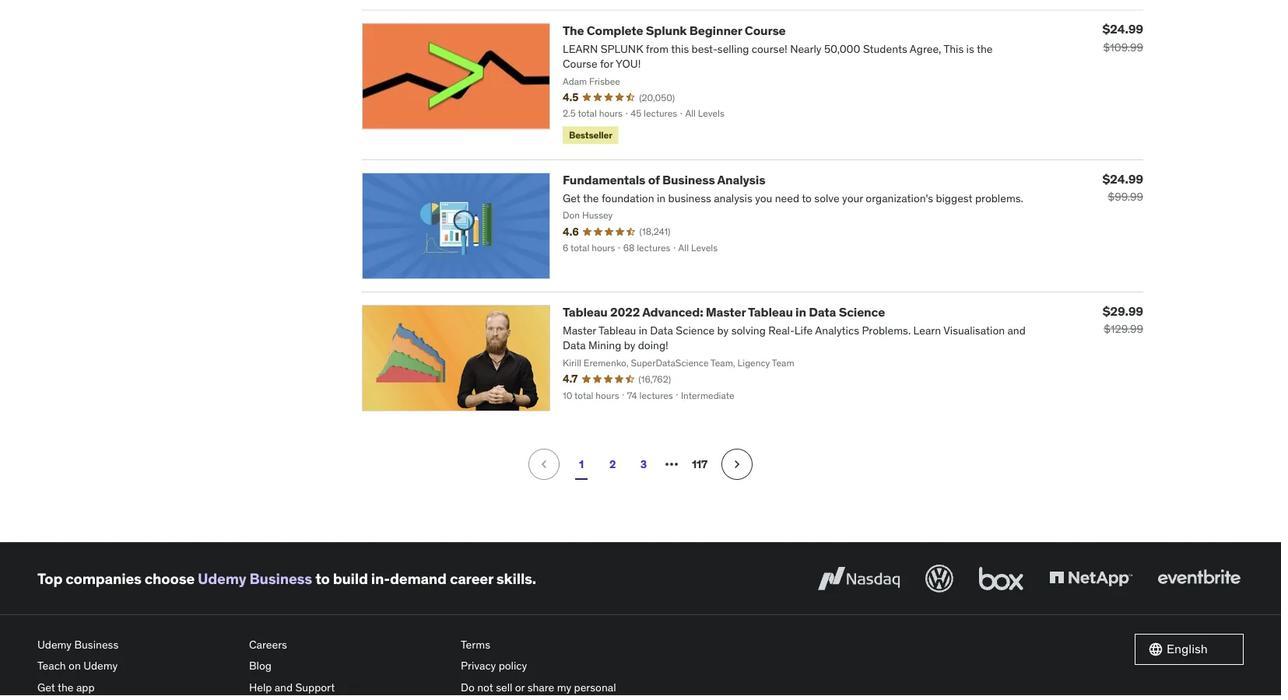Task type: locate. For each thing, give the bounding box(es) containing it.
beginner
[[690, 23, 742, 39]]

2 $24.99 from the top
[[1103, 171, 1144, 187]]

master
[[706, 305, 746, 321]]

eventbrite image
[[1154, 562, 1244, 597]]

terms link
[[461, 635, 660, 656]]

in
[[796, 305, 806, 321]]

companies
[[66, 570, 142, 588]]

business
[[662, 172, 715, 188], [250, 570, 312, 588], [74, 638, 119, 652]]

$129.99
[[1104, 323, 1144, 337]]

demand
[[390, 570, 447, 588]]

careers blog help and support
[[249, 638, 335, 695]]

to
[[315, 570, 330, 588]]

1 $24.99 from the top
[[1103, 22, 1144, 37]]

2 vertical spatial udemy
[[83, 660, 118, 674]]

3 link
[[628, 449, 659, 481]]

udemy business teach on udemy get the app
[[37, 638, 119, 695]]

2 horizontal spatial business
[[662, 172, 715, 188]]

tableau left 2022
[[563, 305, 608, 321]]

terms
[[461, 638, 490, 652]]

tableau left in
[[748, 305, 793, 321]]

box image
[[975, 562, 1028, 597]]

complete
[[587, 23, 643, 39]]

not
[[477, 681, 493, 695]]

0 horizontal spatial tableau
[[563, 305, 608, 321]]

1 horizontal spatial business
[[250, 570, 312, 588]]

$24.99 up "$99.99"
[[1103, 171, 1144, 187]]

3
[[641, 458, 647, 472]]

ellipsis image
[[662, 456, 681, 474]]

policy
[[499, 660, 527, 674]]

tableau
[[563, 305, 608, 321], [748, 305, 793, 321]]

business inside the udemy business teach on udemy get the app
[[74, 638, 119, 652]]

117
[[692, 458, 708, 472]]

top companies choose udemy business to build in-demand career skills.
[[37, 570, 536, 588]]

2 link
[[597, 449, 628, 481]]

1 vertical spatial udemy business link
[[37, 635, 237, 656]]

business up the on
[[74, 638, 119, 652]]

blog
[[249, 660, 272, 674]]

$24.99 up $109.99
[[1103, 22, 1144, 37]]

business right 'of'
[[662, 172, 715, 188]]

$99.99
[[1108, 190, 1144, 204]]

business left to
[[250, 570, 312, 588]]

udemy business link
[[198, 570, 312, 588], [37, 635, 237, 656]]

0 vertical spatial udemy business link
[[198, 570, 312, 588]]

2
[[609, 458, 616, 472]]

udemy business link up get the app link
[[37, 635, 237, 656]]

science
[[839, 305, 885, 321]]

get
[[37, 681, 55, 695]]

$24.99 $99.99
[[1103, 171, 1144, 204]]

english button
[[1135, 635, 1244, 666]]

previous page image
[[536, 457, 552, 473]]

small image
[[1148, 642, 1164, 658]]

career
[[450, 570, 493, 588]]

do
[[461, 681, 475, 695]]

0 vertical spatial $24.99
[[1103, 22, 1144, 37]]

blog link
[[249, 656, 448, 678]]

personal
[[574, 681, 616, 695]]

udemy up teach
[[37, 638, 72, 652]]

careers
[[249, 638, 287, 652]]

$24.99 $109.99
[[1103, 22, 1144, 55]]

top
[[37, 570, 62, 588]]

1 tableau from the left
[[563, 305, 608, 321]]

$109.99
[[1104, 41, 1144, 55]]

$24.99
[[1103, 22, 1144, 37], [1103, 171, 1144, 187]]

0 horizontal spatial business
[[74, 638, 119, 652]]

udemy right the on
[[83, 660, 118, 674]]

$29.99
[[1103, 303, 1144, 319]]

1 vertical spatial business
[[250, 570, 312, 588]]

1 horizontal spatial tableau
[[748, 305, 793, 321]]

share
[[528, 681, 554, 695]]

$24.99 for the complete splunk beginner course
[[1103, 22, 1144, 37]]

udemy right choose
[[198, 570, 246, 588]]

udemy business link up careers
[[198, 570, 312, 588]]

1 vertical spatial $24.99
[[1103, 171, 1144, 187]]

on
[[69, 660, 81, 674]]

0 vertical spatial udemy
[[198, 570, 246, 588]]

privacy policy link
[[461, 656, 660, 678]]

english
[[1167, 642, 1208, 658]]

careers link
[[249, 635, 448, 656]]

advanced:
[[642, 305, 703, 321]]

fundamentals of business analysis link
[[563, 172, 766, 188]]

do not sell or share my personal information button
[[461, 678, 660, 697]]

my
[[557, 681, 572, 695]]

udemy
[[198, 570, 246, 588], [37, 638, 72, 652], [83, 660, 118, 674]]

0 horizontal spatial udemy
[[37, 638, 72, 652]]

0 vertical spatial business
[[662, 172, 715, 188]]

fundamentals of business analysis
[[563, 172, 766, 188]]

2 vertical spatial business
[[74, 638, 119, 652]]

the complete splunk beginner course link
[[563, 23, 786, 39]]

analysis
[[717, 172, 766, 188]]



Task type: vqa. For each thing, say whether or not it's contained in the screenshot.
'Sign'
no



Task type: describe. For each thing, give the bounding box(es) containing it.
nasdaq image
[[814, 562, 904, 597]]

the
[[58, 681, 74, 695]]

and
[[275, 681, 293, 695]]

tableau 2022 advanced: master tableau in data science link
[[563, 305, 885, 321]]

$24.99 for fundamentals of business analysis
[[1103, 171, 1144, 187]]

netapp image
[[1046, 562, 1136, 597]]

of
[[648, 172, 660, 188]]

data
[[809, 305, 836, 321]]

get the app link
[[37, 678, 237, 697]]

course
[[745, 23, 786, 39]]

volkswagen image
[[923, 562, 957, 597]]

app
[[76, 681, 95, 695]]

fundamentals
[[563, 172, 646, 188]]

privacy
[[461, 660, 496, 674]]

in-
[[371, 570, 390, 588]]

1 vertical spatial udemy
[[37, 638, 72, 652]]

next page image
[[729, 457, 745, 473]]

tableau 2022 advanced: master tableau in data science
[[563, 305, 885, 321]]

information
[[461, 696, 517, 697]]

help and support link
[[249, 678, 448, 697]]

1 horizontal spatial udemy
[[83, 660, 118, 674]]

2022
[[610, 305, 640, 321]]

$29.99 $129.99
[[1103, 303, 1144, 337]]

build
[[333, 570, 368, 588]]

or
[[515, 681, 525, 695]]

the
[[563, 23, 584, 39]]

splunk
[[646, 23, 687, 39]]

2 tableau from the left
[[748, 305, 793, 321]]

1
[[579, 458, 584, 472]]

teach on udemy link
[[37, 656, 237, 678]]

skills.
[[497, 570, 536, 588]]

1 link
[[566, 449, 597, 481]]

sell
[[496, 681, 513, 695]]

teach
[[37, 660, 66, 674]]

terms privacy policy do not sell or share my personal information
[[461, 638, 616, 697]]

2 horizontal spatial udemy
[[198, 570, 246, 588]]

support
[[295, 681, 335, 695]]

the complete splunk beginner course
[[563, 23, 786, 39]]

choose
[[145, 570, 195, 588]]

help
[[249, 681, 272, 695]]



